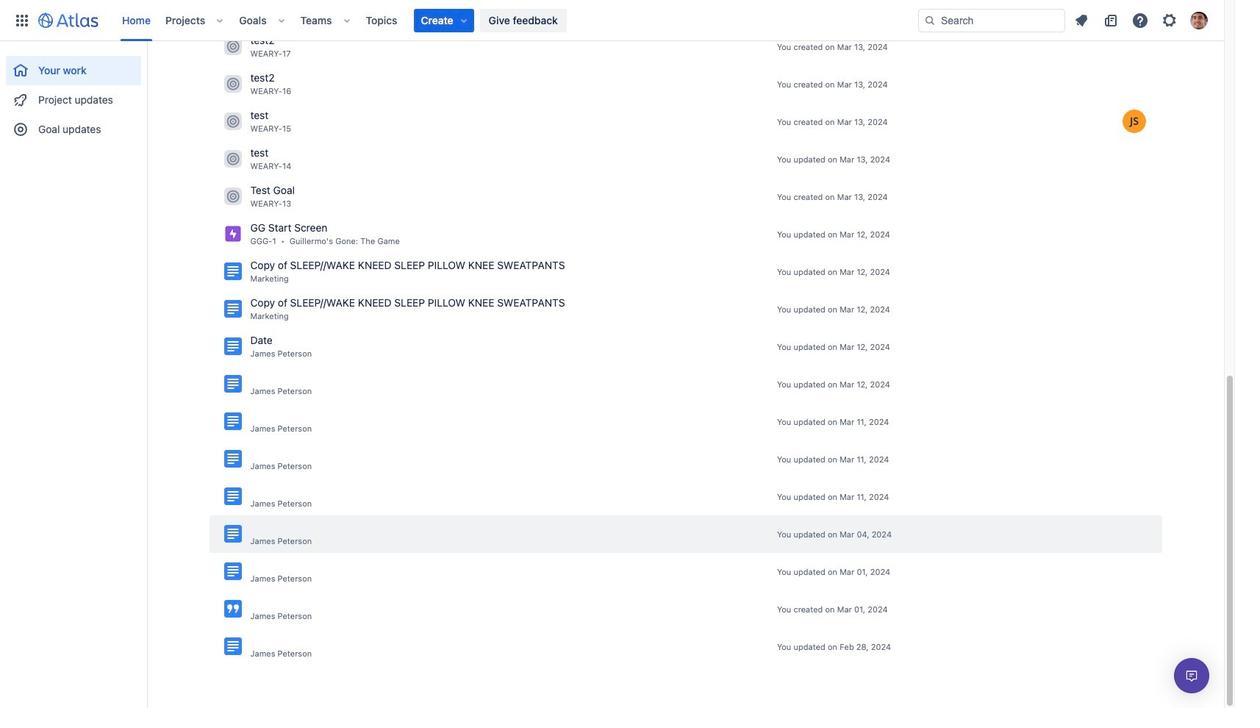 Task type: describe. For each thing, give the bounding box(es) containing it.
top element
[[9, 0, 919, 41]]

jira image
[[224, 225, 242, 243]]

1 confluence image from the top
[[224, 0, 242, 18]]

Search field
[[919, 8, 1066, 32]]

2 townsquare image from the top
[[224, 150, 242, 168]]

3 townsquare image from the top
[[224, 188, 242, 205]]

5 confluence image from the top
[[224, 563, 242, 580]]

2 confluence image from the top
[[224, 300, 242, 318]]

1 townsquare image from the top
[[224, 38, 242, 55]]

help image
[[1132, 11, 1149, 29]]

open intercom messenger image
[[1183, 667, 1201, 685]]

settings image
[[1161, 11, 1179, 29]]

5 confluence image from the top
[[224, 525, 242, 543]]

notifications image
[[1073, 11, 1091, 29]]

1 confluence image from the top
[[224, 263, 242, 280]]

account image
[[1191, 11, 1208, 29]]



Task type: vqa. For each thing, say whether or not it's contained in the screenshot.
the Open Intercom Messenger icon on the bottom right of the page
yes



Task type: locate. For each thing, give the bounding box(es) containing it.
3 confluence image from the top
[[224, 450, 242, 468]]

2 vertical spatial townsquare image
[[224, 188, 242, 205]]

4 confluence image from the top
[[224, 413, 242, 430]]

townsquare image
[[224, 75, 242, 93], [224, 150, 242, 168]]

townsquare image
[[224, 38, 242, 55], [224, 113, 242, 130], [224, 188, 242, 205]]

switch to... image
[[13, 11, 31, 29]]

0 vertical spatial townsquare image
[[224, 75, 242, 93]]

2 townsquare image from the top
[[224, 113, 242, 130]]

1 townsquare image from the top
[[224, 75, 242, 93]]

7 confluence image from the top
[[224, 638, 242, 655]]

banner
[[0, 0, 1224, 41]]

0 vertical spatial townsquare image
[[224, 38, 242, 55]]

4 confluence image from the top
[[224, 488, 242, 505]]

1 vertical spatial townsquare image
[[224, 113, 242, 130]]

3 confluence image from the top
[[224, 375, 242, 393]]

6 confluence image from the top
[[224, 600, 242, 618]]

2 confluence image from the top
[[224, 338, 242, 355]]

None search field
[[919, 8, 1066, 32]]

1 vertical spatial townsquare image
[[224, 150, 242, 168]]

confluence image
[[224, 0, 242, 18], [224, 338, 242, 355], [224, 450, 242, 468], [224, 488, 242, 505], [224, 563, 242, 580]]

group
[[6, 41, 141, 148]]

confluence image
[[224, 263, 242, 280], [224, 300, 242, 318], [224, 375, 242, 393], [224, 413, 242, 430], [224, 525, 242, 543], [224, 600, 242, 618], [224, 638, 242, 655]]

search image
[[924, 14, 936, 26]]



